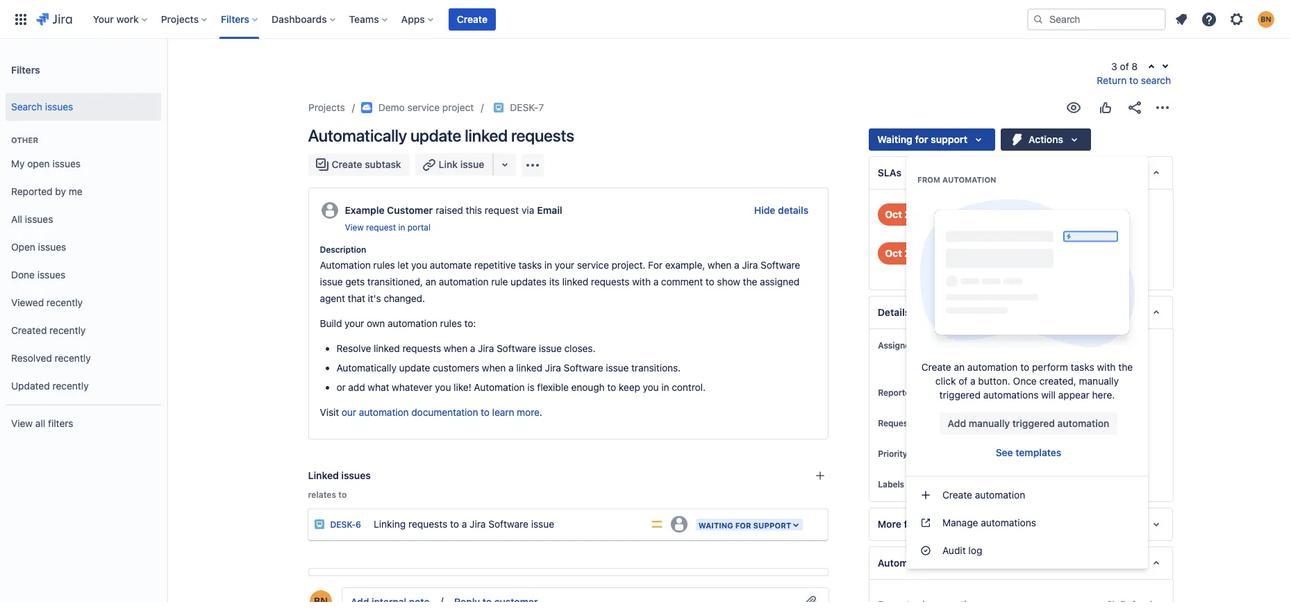 Task type: locate. For each thing, give the bounding box(es) containing it.
create inside group
[[943, 489, 973, 501]]

group containing create automation
[[907, 476, 1149, 569]]

projects left demo service project icon
[[308, 101, 345, 113]]

manually
[[1080, 375, 1120, 387], [969, 418, 1011, 429]]

manage
[[943, 517, 979, 529]]

manually up here.
[[1080, 375, 1120, 387]]

issues right search
[[45, 100, 73, 112]]

when up the show
[[708, 259, 732, 271]]

actions
[[1029, 133, 1064, 145]]

to inside 'button'
[[1026, 361, 1035, 373]]

1 horizontal spatial desk-
[[510, 101, 538, 113]]

request left via
[[485, 204, 519, 216]]

rules inside automation rules let you automate repetitive tasks in your service project. for example, when a jira software issue gets transitioned, an automation rule updates its linked requests with a comment to show the assigned agent that it's changed.
[[373, 259, 395, 271]]

01:29 right 23
[[920, 247, 947, 259]]

time left the "first"
[[997, 204, 1019, 216]]

1 horizontal spatial projects
[[308, 101, 345, 113]]

1 horizontal spatial tasks
[[1071, 361, 1095, 373]]

tasks
[[519, 259, 542, 271], [1071, 361, 1095, 373]]

desk-6
[[330, 520, 361, 530]]

demo service project image
[[362, 102, 373, 113]]

0 vertical spatial view
[[345, 222, 364, 233]]

more
[[517, 407, 540, 418]]

0 horizontal spatial of
[[959, 375, 968, 387]]

time up within
[[997, 243, 1019, 255]]

0 vertical spatial automations
[[984, 389, 1039, 401]]

0 horizontal spatial you
[[411, 259, 428, 271]]

clockicon image
[[965, 204, 987, 226], [965, 243, 987, 265]]

oct left 20
[[885, 208, 903, 220]]

update
[[411, 126, 462, 145], [399, 362, 430, 374]]

1 vertical spatial automatically
[[337, 362, 397, 374]]

automations down 'once'
[[984, 389, 1039, 401]]

linked down the it help image
[[465, 126, 508, 145]]

1 horizontal spatial your
[[555, 259, 575, 271]]

0 vertical spatial your
[[555, 259, 575, 271]]

1 vertical spatial clockicon image
[[965, 243, 987, 265]]

from automation group
[[907, 161, 1149, 472]]

automations inside create an automation to perform tasks with the click of a button. once created, manually triggered automations will appear here.
[[984, 389, 1039, 401]]

email
[[537, 204, 563, 216]]

banner
[[0, 0, 1292, 39]]

filters inside popup button
[[221, 13, 250, 25]]

oct 20 01:29 pm
[[885, 208, 965, 220]]

2 oct from the top
[[885, 247, 903, 259]]

1 horizontal spatial me
[[1037, 361, 1051, 373]]

issues inside open issues link
[[38, 241, 66, 253]]

1 horizontal spatial manually
[[1080, 375, 1120, 387]]

an down automate
[[426, 276, 436, 288]]

resolved recently link
[[6, 345, 161, 372]]

help
[[1029, 418, 1049, 430]]

1 horizontal spatial rules
[[440, 318, 462, 329]]

control.
[[672, 382, 706, 393]]

appswitcher icon image
[[13, 11, 29, 27]]

group
[[907, 476, 1149, 569]]

0 horizontal spatial tasks
[[519, 259, 542, 271]]

show image
[[792, 580, 815, 603]]

projects button
[[157, 8, 213, 30]]

1 vertical spatial me
[[1037, 361, 1051, 373]]

0 vertical spatial update
[[411, 126, 462, 145]]

of right the 3
[[1120, 60, 1129, 72]]

0 horizontal spatial desk-
[[330, 520, 356, 530]]

0 vertical spatial tasks
[[519, 259, 542, 271]]

other group
[[6, 121, 161, 404]]

issues inside done issues link
[[37, 269, 66, 280]]

your up "its"
[[555, 259, 575, 271]]

resolved
[[11, 352, 52, 364]]

2 horizontal spatial you
[[643, 382, 659, 393]]

0 vertical spatial request
[[485, 204, 519, 216]]

oct left 23
[[885, 247, 903, 259]]

request down example at top left
[[366, 222, 396, 233]]

0 vertical spatial desk-
[[510, 101, 538, 113]]

automation down more fields on the bottom of page
[[879, 557, 933, 569]]

search issues link
[[6, 93, 161, 121]]

pm for oct 20 01:29 pm
[[950, 208, 965, 220]]

automation right from
[[943, 175, 997, 184]]

manually right add
[[969, 418, 1011, 429]]

issues for search issues
[[45, 100, 73, 112]]

create for create automation
[[943, 489, 973, 501]]

0 vertical spatial with
[[633, 276, 651, 288]]

0 vertical spatial rules
[[373, 259, 395, 271]]

create inside create an automation to perform tasks with the click of a button. once created, manually triggered automations will appear here.
[[922, 361, 952, 373]]

created recently
[[11, 324, 86, 336]]

projects link
[[308, 99, 345, 116]]

1 clockicon image from the top
[[965, 204, 987, 226]]

01:29 right 20
[[920, 208, 948, 220]]

filters button
[[217, 8, 263, 30]]

1 time from the top
[[997, 204, 1019, 216]]

0 horizontal spatial me
[[69, 185, 82, 197]]

recently down resolved recently link
[[52, 380, 89, 392]]

linked right "its"
[[563, 276, 589, 288]]

0 vertical spatial 01:29
[[920, 208, 948, 220]]

1 horizontal spatial in
[[545, 259, 553, 271]]

0 horizontal spatial the
[[743, 276, 758, 288]]

assign to me
[[993, 361, 1051, 373]]

tasks inside automation rules let you automate repetitive tasks in your service project. for example, when a jira software issue gets transitioned, an automation rule updates its linked requests with a comment to show the assigned agent that it's changed.
[[519, 259, 542, 271]]

menu containing create an automation to perform tasks with the click of a button. once created, manually triggered automations will appear here.
[[907, 156, 1149, 569]]

for
[[916, 133, 929, 145]]

hide details button
[[746, 199, 817, 222]]

create for create an automation to perform tasks with the click of a button. once created, manually triggered automations will appear here.
[[922, 361, 952, 373]]

like!
[[454, 382, 472, 393]]

add attachment image
[[803, 594, 820, 603]]

issues right open
[[52, 157, 81, 169]]

0 horizontal spatial when
[[444, 343, 468, 354]]

oct
[[885, 208, 903, 220], [885, 247, 903, 259]]

to inside time to resolution within 16h
[[1022, 243, 1031, 255]]

projects right work
[[161, 13, 199, 25]]

see templates link
[[988, 442, 1070, 464]]

0 vertical spatial filters
[[221, 13, 250, 25]]

requests down build your own automation rules to:
[[403, 343, 441, 354]]

1 horizontal spatial the
[[1119, 361, 1134, 373]]

pm for oct 23 01:29 pm
[[950, 247, 965, 259]]

service inside demo service project link
[[407, 101, 440, 113]]

medium
[[1018, 448, 1054, 460]]

or add what whatever you like! automation is flexible enough to keep you in control.
[[337, 382, 709, 393]]

waiting for support button
[[870, 129, 996, 151]]

menu
[[907, 156, 1149, 569]]

issue type: it help image
[[314, 519, 325, 530]]

details
[[879, 307, 911, 318]]

0 vertical spatial me
[[69, 185, 82, 197]]

create up click
[[922, 361, 952, 373]]

return to search
[[1097, 74, 1171, 86]]

of right click
[[959, 375, 968, 387]]

create an automation to perform tasks with the click of a button. once created, manually triggered automations will appear here.
[[922, 361, 1134, 401]]

to inside automation rules let you automate repetitive tasks in your service project. for example, when a jira software issue gets transitioned, an automation rule updates its linked requests with a comment to show the assigned agent that it's changed.
[[706, 276, 715, 288]]

0 vertical spatial the
[[743, 276, 758, 288]]

1 vertical spatial tasks
[[1071, 361, 1095, 373]]

linked
[[308, 470, 339, 482]]

1 vertical spatial of
[[959, 375, 968, 387]]

time
[[997, 204, 1019, 216], [997, 243, 1019, 255]]

1 horizontal spatial an
[[955, 361, 965, 373]]

recently for resolved recently
[[55, 352, 91, 364]]

1 vertical spatial triggered
[[1013, 418, 1056, 429]]

all issues
[[11, 213, 53, 225]]

1 vertical spatial desk-
[[330, 520, 356, 530]]

issues inside search issues link
[[45, 100, 73, 112]]

profile image of ben nelson image
[[310, 591, 332, 603]]

0 vertical spatial service
[[407, 101, 440, 113]]

flexible
[[537, 382, 569, 393]]

view for view all filters
[[11, 417, 33, 429]]

banner containing your work
[[0, 0, 1292, 39]]

issues inside my open issues link
[[52, 157, 81, 169]]

in
[[399, 222, 405, 233], [545, 259, 553, 271], [662, 382, 670, 393]]

1 horizontal spatial filters
[[221, 13, 250, 25]]

0 vertical spatial pm
[[950, 208, 965, 220]]

0 vertical spatial in
[[399, 222, 405, 233]]

clockicon image left within
[[965, 243, 987, 265]]

an inside automation rules let you automate repetitive tasks in your service project. for example, when a jira software issue gets transitioned, an automation rule updates its linked requests with a comment to show the assigned agent that it's changed.
[[426, 276, 436, 288]]

1 horizontal spatial of
[[1120, 60, 1129, 72]]

project
[[442, 101, 474, 113]]

add manually triggered automation link
[[940, 413, 1118, 435]]

create left subtask
[[332, 158, 363, 170]]

0 horizontal spatial an
[[426, 276, 436, 288]]

service
[[407, 101, 440, 113], [577, 259, 609, 271]]

work
[[116, 13, 139, 25]]

create automation link
[[907, 482, 1149, 509]]

me up created, on the right bottom of page
[[1037, 361, 1051, 373]]

0 horizontal spatial with
[[633, 276, 651, 288]]

link an issue image
[[815, 470, 826, 482]]

repetitive
[[475, 259, 516, 271]]

automatically up the add
[[337, 362, 397, 374]]

update up 'whatever'
[[399, 362, 430, 374]]

your profile and settings image
[[1259, 11, 1275, 27]]

clockicon image down from automation
[[965, 204, 987, 226]]

with inside automation rules let you automate repetitive tasks in your service project. for example, when a jira software issue gets transitioned, an automation rule updates its linked requests with a comment to show the assigned agent that it's changed.
[[633, 276, 651, 288]]

1 horizontal spatial request
[[485, 204, 519, 216]]

tasks up created, on the right bottom of page
[[1071, 361, 1095, 373]]

automation down description at the top left of page
[[320, 259, 371, 271]]

view request in portal link
[[345, 222, 431, 234]]

1 vertical spatial automations
[[981, 517, 1037, 529]]

1 vertical spatial update
[[399, 362, 430, 374]]

me inside reported by me link
[[69, 185, 82, 197]]

recently up created recently
[[47, 296, 83, 308]]

first
[[1033, 204, 1051, 216]]

watch options: you are not watching this issue, 0 people watching image
[[1066, 99, 1082, 116]]

similar requests
[[320, 585, 395, 597]]

issue
[[461, 158, 485, 170], [320, 276, 343, 288], [539, 343, 562, 354], [606, 362, 629, 374], [531, 518, 555, 530]]

time to first response
[[997, 204, 1095, 216]]

a inside the "linking requests to a jira software issue" link
[[462, 518, 467, 530]]

when for resolve linked requests when a jira software issue closes.
[[444, 343, 468, 354]]

service left project.
[[577, 259, 609, 271]]

create inside button
[[332, 158, 363, 170]]

0 vertical spatial automatically
[[308, 126, 407, 145]]

automatically up create subtask button
[[308, 126, 407, 145]]

jira image
[[36, 11, 72, 27], [36, 11, 72, 27]]

1 horizontal spatial with
[[1098, 361, 1116, 373]]

example,
[[666, 259, 706, 271]]

requests right similar
[[354, 585, 395, 597]]

issues up viewed recently
[[37, 269, 66, 280]]

create inside button
[[457, 13, 488, 25]]

issues
[[45, 100, 73, 112], [52, 157, 81, 169], [25, 213, 53, 225], [38, 241, 66, 253], [37, 269, 66, 280], [341, 470, 371, 482]]

create for create subtask
[[332, 158, 363, 170]]

oct for oct 23 01:29 pm
[[885, 247, 903, 259]]

1 vertical spatial the
[[1119, 361, 1134, 373]]

0 horizontal spatial projects
[[161, 13, 199, 25]]

when down resolve linked requests when a jira software issue closes.
[[482, 362, 506, 374]]

automate
[[430, 259, 472, 271]]

1 horizontal spatial you
[[435, 382, 451, 393]]

1 vertical spatial pm
[[950, 247, 965, 259]]

let
[[398, 259, 409, 271]]

1 horizontal spatial when
[[482, 362, 506, 374]]

open issues link
[[6, 233, 161, 261]]

0 vertical spatial triggered
[[940, 389, 981, 401]]

1 vertical spatial with
[[1098, 361, 1116, 373]]

1 vertical spatial an
[[955, 361, 965, 373]]

issues right "open" on the top of the page
[[38, 241, 66, 253]]

rules left to:
[[440, 318, 462, 329]]

2 horizontal spatial when
[[708, 259, 732, 271]]

1 horizontal spatial view
[[345, 222, 364, 233]]

issues inside all issues link
[[25, 213, 53, 225]]

view down example at top left
[[345, 222, 364, 233]]

issues right linked
[[341, 470, 371, 482]]

manually inside create an automation to perform tasks with the click of a button. once created, manually triggered automations will appear here.
[[1080, 375, 1120, 387]]

2 vertical spatial in
[[662, 382, 670, 393]]

search
[[1141, 74, 1171, 86]]

previous issue 'desk-8' ( type 'k' ) image
[[1146, 62, 1157, 73]]

0 vertical spatial clockicon image
[[965, 204, 987, 226]]

1 vertical spatial view
[[11, 417, 33, 429]]

in up "its"
[[545, 259, 553, 271]]

when up 'customers' at bottom left
[[444, 343, 468, 354]]

0 horizontal spatial service
[[407, 101, 440, 113]]

0 vertical spatial of
[[1120, 60, 1129, 72]]

a inside create an automation to perform tasks with the click of a button. once created, manually triggered automations will appear here.
[[971, 375, 976, 387]]

your
[[93, 13, 114, 25]]

recently for updated recently
[[52, 380, 89, 392]]

search image
[[1033, 14, 1044, 25]]

1 horizontal spatial service
[[577, 259, 609, 271]]

in left portal
[[399, 222, 405, 233]]

issues right all
[[25, 213, 53, 225]]

help image
[[1202, 11, 1218, 27]]

reported
[[11, 185, 53, 197]]

1 vertical spatial when
[[444, 343, 468, 354]]

its
[[549, 276, 560, 288]]

time inside time to resolution within 16h
[[997, 243, 1019, 255]]

settings image
[[1229, 11, 1246, 27]]

with down project.
[[633, 276, 651, 288]]

tasks up updates
[[519, 259, 542, 271]]

linked inside automation rules let you automate repetitive tasks in your service project. for example, when a jira software issue gets transitioned, an automation rule updates its linked requests with a comment to show the assigned agent that it's changed.
[[563, 276, 589, 288]]

with up here.
[[1098, 361, 1116, 373]]

0 vertical spatial time
[[997, 204, 1019, 216]]

to inside create an automation to perform tasks with the click of a button. once created, manually triggered automations will appear here.
[[1021, 361, 1030, 373]]

desk- left copy link to issue icon
[[510, 101, 538, 113]]

issues for open issues
[[38, 241, 66, 253]]

more fields
[[879, 518, 931, 530]]

time for time to first response
[[997, 204, 1019, 216]]

2 clockicon image from the top
[[965, 243, 987, 265]]

request
[[485, 204, 519, 216], [366, 222, 396, 233]]

response
[[1054, 204, 1095, 216]]

0 horizontal spatial triggered
[[940, 389, 981, 401]]

1 vertical spatial service
[[577, 259, 609, 271]]

0 horizontal spatial your
[[345, 318, 364, 329]]

update down demo service project
[[411, 126, 462, 145]]

filters right projects dropdown button
[[221, 13, 250, 25]]

requests
[[511, 126, 575, 145], [591, 276, 630, 288], [403, 343, 441, 354], [409, 518, 448, 530], [354, 585, 395, 597]]

0 vertical spatial manually
[[1080, 375, 1120, 387]]

automation down automatically update customers when a linked jira software issue transitions.
[[474, 382, 525, 393]]

projects inside dropdown button
[[161, 13, 199, 25]]

service right demo
[[407, 101, 440, 113]]

updated recently link
[[6, 372, 161, 400]]

projects for projects dropdown button
[[161, 13, 199, 25]]

pm down from automation
[[950, 208, 965, 220]]

create right apps dropdown button
[[457, 13, 488, 25]]

an up click
[[955, 361, 965, 373]]

software inside automation rules let you automate repetitive tasks in your service project. for example, when a jira software issue gets transitioned, an automation rule updates its linked requests with a comment to show the assigned agent that it's changed.
[[761, 259, 801, 271]]

link issue button
[[415, 154, 494, 176]]

within
[[997, 257, 1024, 269]]

software
[[761, 259, 801, 271], [497, 343, 537, 354], [564, 362, 604, 374], [489, 518, 529, 530]]

filters
[[221, 13, 250, 25], [11, 64, 40, 75]]

0 vertical spatial oct
[[885, 208, 903, 220]]

1 vertical spatial 01:29
[[920, 247, 947, 259]]

20
[[905, 208, 918, 220]]

0 vertical spatial an
[[426, 276, 436, 288]]

requests inside automation rules let you automate repetitive tasks in your service project. for example, when a jira software issue gets transitioned, an automation rule updates its linked requests with a comment to show the assigned agent that it's changed.
[[591, 276, 630, 288]]

filters
[[48, 417, 73, 429]]

raised
[[436, 204, 463, 216]]

1 vertical spatial request
[[366, 222, 396, 233]]

0 horizontal spatial request
[[366, 222, 396, 233]]

view left "all"
[[11, 417, 33, 429]]

rules left let
[[373, 259, 395, 271]]

support
[[931, 133, 968, 145]]

to:
[[465, 318, 476, 329]]

viewed
[[11, 296, 44, 308]]

more fields element
[[870, 508, 1174, 541]]

you left like!
[[435, 382, 451, 393]]

1 vertical spatial projects
[[308, 101, 345, 113]]

pm right 23
[[950, 247, 965, 259]]

1 vertical spatial oct
[[885, 247, 903, 259]]

1 pm from the top
[[950, 208, 965, 220]]

1 vertical spatial filters
[[11, 64, 40, 75]]

0 vertical spatial projects
[[161, 13, 199, 25]]

requests down project.
[[591, 276, 630, 288]]

recently down viewed recently link
[[49, 324, 86, 336]]

1 vertical spatial manually
[[969, 418, 1011, 429]]

automations down create automation link on the bottom right of page
[[981, 517, 1037, 529]]

create up manage
[[943, 489, 973, 501]]

hide
[[755, 204, 776, 216]]

done
[[11, 269, 35, 280]]

recently down created recently link
[[55, 352, 91, 364]]

1 vertical spatial your
[[345, 318, 364, 329]]

update for customers
[[399, 362, 430, 374]]

Search field
[[1028, 8, 1167, 30]]

you down transitions.
[[643, 382, 659, 393]]

desk- right issue type: it help "icon"
[[330, 520, 356, 530]]

waiting for support
[[878, 133, 968, 145]]

time to resolution within 16h
[[997, 243, 1078, 269]]

your left own on the bottom
[[345, 318, 364, 329]]

0 horizontal spatial view
[[11, 417, 33, 429]]

1 oct from the top
[[885, 208, 903, 220]]

me inside assign to me 'button'
[[1037, 361, 1051, 373]]

manage automations
[[943, 517, 1037, 529]]

you right let
[[411, 259, 428, 271]]

your inside automation rules let you automate repetitive tasks in your service project. for example, when a jira software issue gets transitioned, an automation rule updates its linked requests with a comment to show the assigned agent that it's changed.
[[555, 259, 575, 271]]

rule
[[492, 276, 508, 288]]

0 horizontal spatial rules
[[373, 259, 395, 271]]

linked down own on the bottom
[[374, 343, 400, 354]]

0 horizontal spatial in
[[399, 222, 405, 233]]

2 vertical spatial when
[[482, 362, 506, 374]]

2 time from the top
[[997, 243, 1019, 255]]

in down transitions.
[[662, 382, 670, 393]]

1 vertical spatial in
[[545, 259, 553, 271]]

customer
[[387, 204, 433, 216]]

0 vertical spatial when
[[708, 259, 732, 271]]

2 pm from the top
[[950, 247, 965, 259]]

1 vertical spatial time
[[997, 243, 1019, 255]]

filters up search
[[11, 64, 40, 75]]

me right "by"
[[69, 185, 82, 197]]

next issue 'desk-6' ( type 'j' ) image
[[1160, 61, 1171, 72]]



Task type: vqa. For each thing, say whether or not it's contained in the screenshot.
Oct 20 01:29 PM PM
yes



Task type: describe. For each thing, give the bounding box(es) containing it.
by
[[55, 185, 66, 197]]

done issues
[[11, 269, 66, 280]]

create for create
[[457, 13, 488, 25]]

desk- for 7
[[510, 101, 538, 113]]

sidebar navigation image
[[151, 56, 182, 83]]

appear
[[1059, 389, 1090, 401]]

automatically update customers when a linked jira software issue transitions.
[[337, 362, 681, 374]]

1 vertical spatial rules
[[440, 318, 462, 329]]

service inside automation rules let you automate repetitive tasks in your service project. for example, when a jira software issue gets transitioned, an automation rule updates its linked requests with a comment to show the assigned agent that it's changed.
[[577, 259, 609, 271]]

automations inside group
[[981, 517, 1037, 529]]

issue inside button
[[461, 158, 485, 170]]

within 16h button
[[997, 256, 1042, 270]]

automation inside automation rules let you automate repetitive tasks in your service project. for example, when a jira software issue gets transitioned, an automation rule updates its linked requests with a comment to show the assigned agent that it's changed.
[[439, 276, 489, 288]]

when for automatically update customers when a linked jira software issue transitions.
[[482, 362, 506, 374]]

my
[[11, 157, 25, 169]]

resolved recently
[[11, 352, 91, 364]]

link web pages and more image
[[497, 156, 514, 173]]

desk
[[1026, 478, 1047, 490]]

automatically update linked requests
[[308, 126, 575, 145]]

this
[[466, 204, 482, 216]]

an inside create an automation to perform tasks with the click of a button. once created, manually triggered automations will appear here.
[[955, 361, 965, 373]]

all
[[11, 213, 22, 225]]

issues for all issues
[[25, 213, 53, 225]]

manage automations link
[[907, 509, 1149, 537]]

you inside automation rules let you automate repetitive tasks in your service project. for example, when a jira software issue gets transitioned, an automation rule updates its linked requests with a comment to show the assigned agent that it's changed.
[[411, 259, 428, 271]]

16h
[[1026, 257, 1042, 269]]

closes.
[[565, 343, 596, 354]]

reported by me link
[[6, 178, 161, 206]]

8
[[1132, 60, 1138, 72]]

projects for projects link
[[308, 101, 345, 113]]

view all filters link
[[6, 410, 161, 438]]

more
[[879, 518, 902, 530]]

demo-desk link
[[993, 478, 1050, 492]]

templates
[[1016, 447, 1062, 459]]

done issues link
[[6, 261, 161, 289]]

01:29 for 20
[[920, 208, 948, 220]]

reported by me
[[11, 185, 82, 197]]

0 horizontal spatial filters
[[11, 64, 40, 75]]

via
[[522, 204, 535, 216]]

it help image
[[493, 102, 504, 113]]

search issues
[[11, 100, 73, 112]]

23
[[905, 247, 918, 259]]

is
[[528, 382, 535, 393]]

time for time to resolution within 16h
[[997, 243, 1019, 255]]

oct for oct 20 01:29 pm
[[885, 208, 903, 220]]

labels
[[879, 480, 905, 490]]

triggered inside create an automation to perform tasks with the click of a button. once created, manually triggered automations will appear here.
[[940, 389, 981, 401]]

3 of 8
[[1112, 60, 1138, 72]]

assignee
[[879, 341, 915, 351]]

automatically for automatically update customers when a linked jira software issue transitions.
[[337, 362, 397, 374]]

tasks inside create an automation to perform tasks with the click of a button. once created, manually triggered automations will appear here.
[[1071, 361, 1095, 373]]

desk- for 6
[[330, 520, 356, 530]]

once
[[1014, 375, 1037, 387]]

1 horizontal spatial triggered
[[1013, 418, 1056, 429]]

portal
[[408, 222, 431, 233]]

visit our automation documentation to learn more .
[[320, 407, 543, 418]]

audit log
[[943, 545, 983, 557]]

issues for linked issues
[[341, 470, 371, 482]]

copy link to issue image
[[541, 101, 552, 113]]

demo-
[[996, 478, 1026, 490]]

return
[[1097, 74, 1127, 86]]

create button
[[449, 8, 496, 30]]

issue inside automation rules let you automate repetitive tasks in your service project. for example, when a jira software issue gets transitioned, an automation rule updates its linked requests with a comment to show the assigned agent that it's changed.
[[320, 276, 343, 288]]

open
[[11, 241, 35, 253]]

build your own automation rules to:
[[320, 318, 476, 329]]

me for reported by me
[[69, 185, 82, 197]]

see templates
[[996, 447, 1062, 459]]

recently for viewed recently
[[47, 296, 83, 308]]

01:29 for 23
[[920, 247, 947, 259]]

.
[[540, 407, 543, 418]]

the inside create an automation to perform tasks with the click of a button. once created, manually triggered automations will appear here.
[[1119, 361, 1134, 373]]

issues for done issues
[[37, 269, 66, 280]]

demo service project link
[[362, 99, 474, 116]]

linked issues
[[308, 470, 371, 482]]

the inside automation rules let you automate repetitive tasks in your service project. for example, when a jira software issue gets transitioned, an automation rule updates its linked requests with a comment to show the assigned agent that it's changed.
[[743, 276, 758, 288]]

customers
[[433, 362, 480, 374]]

button.
[[979, 375, 1011, 387]]

clockicon image for oct 20 01:29 pm
[[965, 204, 987, 226]]

audit log link
[[907, 537, 1149, 565]]

created
[[11, 324, 47, 336]]

update for linked
[[411, 126, 462, 145]]

me for assign to me
[[1037, 361, 1051, 373]]

0 horizontal spatial manually
[[969, 418, 1011, 429]]

example customer raised this request via email
[[345, 204, 563, 216]]

log
[[969, 545, 983, 557]]

desk-7
[[510, 101, 544, 113]]

automation element
[[870, 547, 1174, 580]]

type
[[914, 418, 933, 429]]

automation inside automation rules let you automate repetitive tasks in your service project. for example, when a jira software issue gets transitioned, an automation rule updates its linked requests with a comment to show the assigned agent that it's changed.
[[320, 259, 371, 271]]

vote options: no one has voted for this issue yet. image
[[1098, 99, 1114, 116]]

from automation
[[918, 175, 997, 184]]

search issues group
[[6, 89, 161, 125]]

add
[[348, 382, 365, 393]]

request inside view request in portal link
[[366, 222, 396, 233]]

slas element
[[870, 156, 1174, 190]]

viewed recently
[[11, 296, 83, 308]]

actions image
[[1155, 99, 1171, 116]]

open issues
[[11, 241, 66, 253]]

view for view request in portal
[[345, 222, 364, 233]]

linked up is
[[516, 362, 543, 374]]

add app image
[[525, 157, 542, 173]]

whatever
[[392, 382, 433, 393]]

comment
[[662, 276, 703, 288]]

it's
[[368, 293, 381, 304]]

3
[[1112, 60, 1118, 72]]

2 horizontal spatial in
[[662, 382, 670, 393]]

our
[[342, 407, 357, 418]]

7
[[538, 101, 544, 113]]

agent
[[320, 293, 345, 304]]

project.
[[612, 259, 646, 271]]

actions button
[[1001, 129, 1092, 151]]

updated recently
[[11, 380, 89, 392]]

created,
[[1040, 375, 1077, 387]]

details element
[[870, 296, 1174, 329]]

request
[[879, 418, 912, 429]]

linking
[[374, 518, 406, 530]]

visit
[[320, 407, 339, 418]]

relates to
[[308, 490, 347, 500]]

automation inside group
[[943, 175, 997, 184]]

primary element
[[8, 0, 1028, 39]]

relates
[[308, 490, 336, 500]]

when inside automation rules let you automate repetitive tasks in your service project. for example, when a jira software issue gets transitioned, an automation rule updates its linked requests with a comment to show the assigned agent that it's changed.
[[708, 259, 732, 271]]

updated
[[11, 380, 50, 392]]

requests right linking
[[409, 518, 448, 530]]

here.
[[1093, 389, 1116, 401]]

my open issues link
[[6, 150, 161, 178]]

will
[[1042, 389, 1056, 401]]

automatically for automatically update linked requests
[[308, 126, 407, 145]]

share image
[[1127, 99, 1144, 116]]

priority: medium image
[[650, 518, 664, 532]]

dashboards
[[272, 13, 327, 25]]

request type
[[879, 418, 933, 429]]

it help
[[1018, 418, 1049, 430]]

notifications image
[[1174, 11, 1190, 27]]

for
[[648, 259, 663, 271]]

in inside automation rules let you automate repetitive tasks in your service project. for example, when a jira software issue gets transitioned, an automation rule updates its linked requests with a comment to show the assigned agent that it's changed.
[[545, 259, 553, 271]]

link issue
[[439, 158, 485, 170]]

our automation documentation to learn more link
[[342, 407, 540, 418]]

other
[[11, 136, 38, 145]]

apps
[[401, 13, 425, 25]]

clockicon image for oct 23 01:29 pm
[[965, 243, 987, 265]]

requests down '7'
[[511, 126, 575, 145]]

recently for created recently
[[49, 324, 86, 336]]

similar
[[320, 585, 352, 597]]

with inside create an automation to perform tasks with the click of a button. once created, manually triggered automations will appear here.
[[1098, 361, 1116, 373]]

of inside create an automation to perform tasks with the click of a button. once created, manually triggered automations will appear here.
[[959, 375, 968, 387]]

automation inside create an automation to perform tasks with the click of a button. once created, manually triggered automations will appear here.
[[968, 361, 1018, 373]]

documentation
[[412, 407, 478, 418]]

jira inside automation rules let you automate repetitive tasks in your service project. for example, when a jira software issue gets transitioned, an automation rule updates its linked requests with a comment to show the assigned agent that it's changed.
[[742, 259, 758, 271]]



